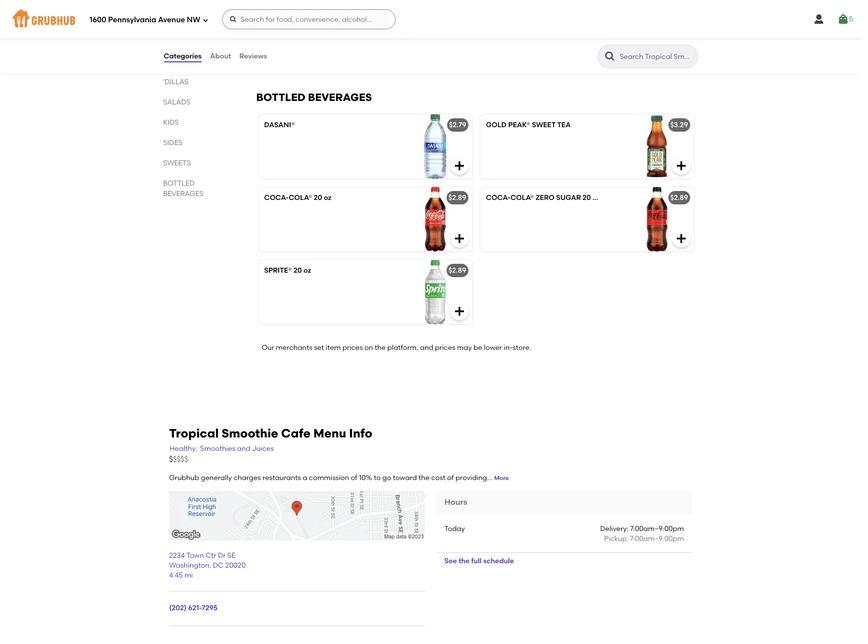 Task type: vqa. For each thing, say whether or not it's contained in the screenshot.
Ridge
no



Task type: describe. For each thing, give the bounding box(es) containing it.
smoothies
[[200, 445, 236, 454]]

categories
[[164, 52, 202, 60]]

edible strawberry straw
[[264, 12, 364, 21]]

5 button
[[838, 10, 854, 28]]

gold peak® sweet tea image
[[620, 114, 695, 179]]

restaurants
[[263, 474, 301, 483]]

peak®
[[509, 121, 531, 129]]

100%
[[346, 26, 364, 35]]

smoothie
[[222, 427, 279, 441]]

about
[[210, 52, 231, 60]]

10%
[[359, 474, 373, 483]]

smoothies and juices button
[[200, 444, 275, 455]]

in-
[[504, 344, 513, 352]]

healthy, smoothies and juices
[[170, 445, 274, 454]]

set
[[314, 344, 324, 352]]

dc
[[213, 562, 224, 570]]

be
[[474, 344, 483, 352]]

cola® for 20
[[289, 194, 312, 202]]

the inside button
[[459, 558, 470, 566]]

1600 pennsylvania avenue nw
[[90, 15, 201, 24]]

today
[[445, 525, 465, 534]]

kids tab
[[163, 117, 233, 128]]

sweets
[[163, 159, 191, 167]]

2234
[[169, 552, 185, 560]]

wraps
[[163, 37, 188, 46]]

kids
[[163, 118, 179, 127]]

$$$$$
[[169, 456, 188, 465]]

dasani® image
[[398, 114, 473, 179]]

our
[[262, 344, 275, 352]]

delivery:
[[601, 525, 629, 534]]

'dillas
[[163, 78, 189, 86]]

reviews
[[240, 52, 267, 60]]

to
[[374, 474, 381, 483]]

svg image for edible lime straw image
[[676, 51, 688, 63]]

sides tab
[[163, 138, 233, 148]]

search icon image
[[604, 51, 616, 62]]

tropical smoothie cafe  menu info
[[169, 427, 373, 441]]

sandwiches tab
[[163, 56, 233, 67]]

on
[[365, 344, 373, 352]]

bottled inside bottled beverages tab
[[163, 179, 195, 188]]

and for juices
[[237, 445, 251, 454]]

generally
[[201, 474, 232, 483]]

strawberry flavored and 100% edible
[[264, 26, 386, 35]]

straw
[[339, 12, 364, 21]]

sprite® 20 oz
[[264, 266, 311, 275]]

dasani®
[[264, 121, 295, 129]]

pennsylvania
[[108, 15, 156, 24]]

sugar
[[557, 194, 581, 202]]

strawberry
[[264, 26, 300, 35]]

sweet
[[532, 121, 556, 129]]

1 horizontal spatial svg image
[[454, 160, 466, 172]]

cost
[[432, 474, 446, 483]]

2 horizontal spatial oz
[[593, 194, 601, 202]]

schedule
[[484, 558, 514, 566]]

7:00am–9:00pm for pickup: 7:00am–9:00pm
[[631, 535, 685, 544]]

town
[[187, 552, 204, 560]]

tea
[[558, 121, 571, 129]]

flavored
[[302, 26, 330, 35]]

2 horizontal spatial 20
[[583, 194, 591, 202]]

avenue
[[158, 15, 185, 24]]

0 horizontal spatial svg image
[[229, 15, 237, 23]]

hours
[[445, 498, 468, 508]]

$2.89 for sugar
[[671, 194, 689, 202]]

7:00am–9:00pm for delivery: 7:00am–9:00pm
[[631, 525, 685, 534]]

$3.29
[[671, 121, 689, 129]]

store.
[[513, 344, 532, 352]]

2 prices from the left
[[435, 344, 456, 352]]

reviews button
[[239, 39, 268, 74]]

2 of from the left
[[448, 474, 454, 483]]

$
[[169, 456, 173, 465]]

coca-cola® 20 oz
[[264, 194, 332, 202]]

1 horizontal spatial oz
[[324, 194, 332, 202]]

gold peak® sweet tea
[[486, 121, 571, 129]]

bottled beverages inside tab
[[163, 179, 204, 198]]

1 horizontal spatial the
[[419, 474, 430, 483]]

zero
[[536, 194, 555, 202]]

0 vertical spatial bottled
[[256, 91, 306, 103]]

0 horizontal spatial 20
[[294, 266, 302, 275]]

tropical
[[169, 427, 219, 441]]

ctr
[[206, 552, 217, 560]]

full
[[472, 558, 482, 566]]

coca-cola® zero sugar 20 oz image
[[620, 187, 695, 252]]

...
[[488, 474, 493, 483]]

grubhub
[[169, 474, 199, 483]]

our merchants set item prices on the platform, and prices may be lower in-store.
[[262, 344, 532, 352]]

svg image for the sprite® 20 oz image
[[454, 306, 466, 317]]

cafe
[[281, 427, 311, 441]]

info
[[349, 427, 373, 441]]

dr
[[218, 552, 226, 560]]

621-
[[188, 605, 202, 613]]

mi
[[185, 572, 193, 581]]

sprite®
[[264, 266, 292, 275]]

sandwiches
[[163, 57, 211, 66]]

(202) 621-7295
[[169, 605, 218, 613]]

sprite® 20 oz image
[[398, 260, 473, 324]]



Task type: locate. For each thing, give the bounding box(es) containing it.
2 horizontal spatial and
[[420, 344, 434, 352]]

2 horizontal spatial the
[[459, 558, 470, 566]]

0 horizontal spatial prices
[[343, 344, 363, 352]]

delivery: 7:00am–9:00pm
[[601, 525, 685, 534]]

gold
[[486, 121, 507, 129]]

1 horizontal spatial bottled beverages
[[256, 91, 372, 103]]

see
[[445, 558, 457, 566]]

about button
[[210, 39, 232, 74]]

svg image for coca-cola® 20 oz image
[[454, 233, 466, 245]]

edible lime straw image
[[620, 6, 695, 70]]

wraps tab
[[163, 36, 233, 47]]

0 horizontal spatial oz
[[304, 266, 311, 275]]

0 vertical spatial the
[[375, 344, 386, 352]]

1 horizontal spatial 20
[[314, 194, 322, 202]]

2 horizontal spatial svg image
[[814, 13, 826, 25]]

1 prices from the left
[[343, 344, 363, 352]]

the left cost
[[419, 474, 430, 483]]

more
[[495, 475, 510, 482]]

flatbreads
[[163, 17, 207, 25]]

2 vertical spatial the
[[459, 558, 470, 566]]

svg image for gold peak® sweet tea image
[[676, 160, 688, 172]]

svg image down $2.79
[[454, 160, 466, 172]]

Search for food, convenience, alcohol... search field
[[222, 9, 396, 29]]

Search Tropical Smoothie Cafe  search field
[[619, 52, 695, 61]]

toward
[[393, 474, 417, 483]]

edible
[[365, 26, 386, 35]]

pickup:
[[605, 535, 629, 544]]

2234 town ctr dr se washington , dc 20020 4.45 mi
[[169, 552, 246, 581]]

and left 100% at the left top of the page
[[331, 26, 345, 35]]

coca-cola® 20 oz image
[[398, 187, 473, 252]]

flatbreads tab
[[163, 16, 233, 26]]

(202) 621-7295 button
[[169, 604, 218, 614]]

svg image
[[838, 13, 850, 25], [203, 17, 208, 23], [676, 51, 688, 63], [676, 160, 688, 172], [454, 233, 466, 245], [676, 233, 688, 245], [454, 306, 466, 317]]

sweets tab
[[163, 158, 233, 168]]

grubhub generally charges restaurants a commission of 10% to go toward the cost of providing ... more
[[169, 474, 510, 483]]

the
[[375, 344, 386, 352], [419, 474, 430, 483], [459, 558, 470, 566]]

of right cost
[[448, 474, 454, 483]]

svg image for coca-cola® zero sugar 20 oz image
[[676, 233, 688, 245]]

lower
[[484, 344, 503, 352]]

2 7:00am–9:00pm from the top
[[631, 535, 685, 544]]

edible
[[264, 12, 289, 21]]

main navigation navigation
[[0, 0, 862, 39]]

strawberry
[[290, 12, 338, 21]]

20
[[314, 194, 322, 202], [583, 194, 591, 202], [294, 266, 302, 275]]

0 horizontal spatial coca-
[[264, 194, 289, 202]]

1 7:00am–9:00pm from the top
[[631, 525, 685, 534]]

pickup: 7:00am–9:00pm
[[605, 535, 685, 544]]

juices
[[252, 445, 274, 454]]

see the full schedule button
[[437, 553, 522, 571]]

7:00am–9:00pm
[[631, 525, 685, 534], [631, 535, 685, 544]]

of
[[351, 474, 358, 483], [448, 474, 454, 483]]

1 vertical spatial and
[[420, 344, 434, 352]]

menu
[[314, 427, 347, 441]]

a
[[303, 474, 308, 483]]

1 horizontal spatial and
[[331, 26, 345, 35]]

1 vertical spatial beverages
[[163, 190, 204, 198]]

more button
[[495, 475, 510, 483]]

svg image left the 5 "button"
[[814, 13, 826, 25]]

1 horizontal spatial cola®
[[511, 194, 534, 202]]

coca-cola® zero sugar 20 oz
[[486, 194, 601, 202]]

of left 10%
[[351, 474, 358, 483]]

0 horizontal spatial beverages
[[163, 190, 204, 198]]

prices left on
[[343, 344, 363, 352]]

bottled down sweets
[[163, 179, 195, 188]]

0 vertical spatial bottled beverages
[[256, 91, 372, 103]]

0 horizontal spatial of
[[351, 474, 358, 483]]

bottled beverages up dasani®
[[256, 91, 372, 103]]

20020
[[225, 562, 246, 570]]

5
[[850, 15, 854, 23]]

1 cola® from the left
[[289, 194, 312, 202]]

0 vertical spatial and
[[331, 26, 345, 35]]

1 horizontal spatial beverages
[[308, 91, 372, 103]]

7295
[[202, 605, 218, 613]]

$2.89 for oz
[[449, 194, 467, 202]]

see the full schedule
[[445, 558, 514, 566]]

0 horizontal spatial bottled beverages
[[163, 179, 204, 198]]

$2.89
[[449, 194, 467, 202], [671, 194, 689, 202], [449, 266, 467, 275]]

svg image inside the 5 "button"
[[838, 13, 850, 25]]

salads
[[163, 98, 191, 106]]

0 horizontal spatial and
[[237, 445, 251, 454]]

1 horizontal spatial coca-
[[486, 194, 511, 202]]

categories button
[[163, 39, 202, 74]]

0 horizontal spatial cola®
[[289, 194, 312, 202]]

and down smoothie
[[237, 445, 251, 454]]

0 horizontal spatial bottled
[[163, 179, 195, 188]]

7:00am–9:00pm up pickup: 7:00am–9:00pm
[[631, 525, 685, 534]]

0 vertical spatial beverages
[[308, 91, 372, 103]]

cola® for zero
[[511, 194, 534, 202]]

bottled beverages tab
[[163, 178, 233, 199]]

and right platform,
[[420, 344, 434, 352]]

2 coca- from the left
[[486, 194, 511, 202]]

providing
[[456, 474, 488, 483]]

may
[[457, 344, 472, 352]]

1 vertical spatial 7:00am–9:00pm
[[631, 535, 685, 544]]

merchants
[[276, 344, 313, 352]]

se
[[228, 552, 236, 560]]

healthy,
[[170, 445, 197, 454]]

'dillas tab
[[163, 77, 233, 87]]

the right on
[[375, 344, 386, 352]]

healthy, button
[[169, 444, 198, 455]]

,
[[210, 562, 211, 570]]

1 coca- from the left
[[264, 194, 289, 202]]

cola®
[[289, 194, 312, 202], [511, 194, 534, 202]]

0 vertical spatial 7:00am–9:00pm
[[631, 525, 685, 534]]

bottled beverages down sweets
[[163, 179, 204, 198]]

2 cola® from the left
[[511, 194, 534, 202]]

1 of from the left
[[351, 474, 358, 483]]

svg image
[[814, 13, 826, 25], [229, 15, 237, 23], [454, 160, 466, 172]]

item
[[326, 344, 341, 352]]

coca- for coca-cola® 20 oz
[[264, 194, 289, 202]]

go
[[383, 474, 392, 483]]

platform,
[[388, 344, 419, 352]]

oz
[[324, 194, 332, 202], [593, 194, 601, 202], [304, 266, 311, 275]]

commission
[[309, 474, 349, 483]]

and for 100%
[[331, 26, 345, 35]]

1 horizontal spatial bottled
[[256, 91, 306, 103]]

1 vertical spatial bottled beverages
[[163, 179, 204, 198]]

beverages
[[308, 91, 372, 103], [163, 190, 204, 198]]

washington
[[169, 562, 210, 570]]

7:00am–9:00pm down delivery: 7:00am–9:00pm
[[631, 535, 685, 544]]

1600
[[90, 15, 106, 24]]

beverages inside tab
[[163, 190, 204, 198]]

salads tab
[[163, 97, 233, 107]]

the left "full" at the right bottom of the page
[[459, 558, 470, 566]]

1 horizontal spatial prices
[[435, 344, 456, 352]]

coca-
[[264, 194, 289, 202], [486, 194, 511, 202]]

prices left may
[[435, 344, 456, 352]]

0 horizontal spatial the
[[375, 344, 386, 352]]

bottled up dasani®
[[256, 91, 306, 103]]

1 horizontal spatial of
[[448, 474, 454, 483]]

4.45
[[169, 572, 183, 581]]

1 vertical spatial the
[[419, 474, 430, 483]]

svg image up about
[[229, 15, 237, 23]]

charges
[[234, 474, 261, 483]]

1 vertical spatial bottled
[[163, 179, 195, 188]]

$2.79
[[449, 121, 467, 129]]

(202)
[[169, 605, 187, 613]]

coca- for coca-cola® zero sugar 20 oz
[[486, 194, 511, 202]]

2 vertical spatial and
[[237, 445, 251, 454]]

nw
[[187, 15, 201, 24]]

edible strawberry straw image
[[398, 6, 473, 70]]



